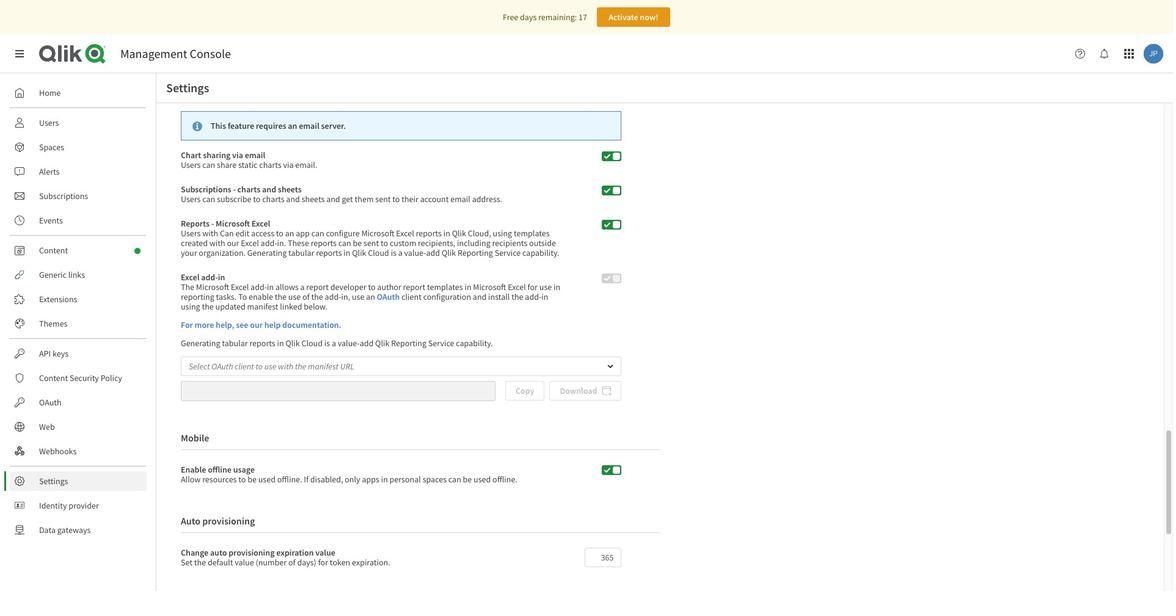 Task type: locate. For each thing, give the bounding box(es) containing it.
0 vertical spatial oauth link
[[377, 292, 400, 303]]

sharing
[[203, 150, 231, 161]]

subscriptions inside the subscriptions link
[[39, 191, 88, 202]]

templates down recipients,
[[427, 282, 463, 293]]

0 vertical spatial email
[[299, 121, 320, 132]]

content for content security policy
[[39, 373, 68, 384]]

personal
[[390, 474, 421, 485]]

service up 'select oauth client to use with the manifest url' field
[[428, 338, 455, 349]]

to inside the microsoft excel add-in allows a report developer to author report templates in microsoft excel for use in reporting tasks. to enable the use of the add-in, use an
[[368, 282, 376, 293]]

1 horizontal spatial report
[[403, 282, 426, 293]]

in.
[[277, 238, 286, 249]]

sent
[[376, 194, 391, 205], [364, 238, 379, 249]]

a
[[398, 248, 403, 259], [300, 282, 305, 293], [332, 338, 336, 349]]

using
[[493, 228, 512, 239], [181, 302, 200, 313]]

value- up url at left
[[338, 338, 360, 349]]

used right usage
[[258, 474, 276, 485]]

1 vertical spatial of
[[288, 557, 296, 568]]

subscriptions up events
[[39, 191, 88, 202]]

1 horizontal spatial -
[[233, 184, 236, 195]]

documentation.
[[283, 320, 341, 331]]

0 horizontal spatial generating
[[181, 338, 220, 349]]

0 vertical spatial manifest
[[247, 302, 279, 313]]

0 vertical spatial reporting
[[458, 248, 493, 259]]

1 horizontal spatial add
[[426, 248, 440, 259]]

with for oauth
[[278, 362, 293, 373]]

to inside enable offline usage allow resources to be used offline. if disabled, only apps in personal spaces can be used offline.
[[239, 474, 246, 485]]

content down api keys
[[39, 373, 68, 384]]

with left can
[[203, 228, 218, 239]]

2 content from the top
[[39, 373, 68, 384]]

0 horizontal spatial our
[[227, 238, 239, 249]]

0 vertical spatial content
[[39, 245, 68, 256]]

to inside field
[[256, 362, 263, 373]]

email inside alert
[[299, 121, 320, 132]]

0 vertical spatial for
[[528, 282, 538, 293]]

management console element
[[120, 46, 231, 61]]

in up the 'tasks.'
[[218, 272, 225, 283]]

for inside change auto provisioning expiration value set the default value (number of days) for token expiration.
[[318, 557, 328, 568]]

themes link
[[10, 314, 147, 334]]

1 horizontal spatial our
[[250, 320, 263, 331]]

sent right configure
[[364, 238, 379, 249]]

email
[[299, 121, 320, 132], [245, 150, 265, 161], [451, 194, 471, 205]]

0 vertical spatial of
[[303, 292, 310, 303]]

the right linked
[[311, 292, 323, 303]]

navigation pane element
[[0, 78, 156, 545]]

1 vertical spatial is
[[324, 338, 330, 349]]

mobile
[[181, 432, 209, 444]]

1 horizontal spatial cloud
[[368, 248, 389, 259]]

excel up reporting
[[181, 272, 200, 283]]

0 vertical spatial using
[[493, 228, 512, 239]]

days)
[[297, 557, 317, 568]]

1 vertical spatial provisioning
[[229, 547, 275, 558]]

qlik left including
[[442, 248, 456, 259]]

to right "access"
[[276, 228, 284, 239]]

0 vertical spatial oauth
[[377, 292, 400, 303]]

security
[[70, 373, 99, 384]]

using up for
[[181, 302, 200, 313]]

via right sharing
[[232, 150, 243, 161]]

users inside 'subscriptions - charts and sheets users can subscribe to charts and sheets and get them sent to their account email address.'
[[181, 194, 201, 205]]

client right author
[[402, 292, 422, 303]]

1 horizontal spatial capability.
[[523, 248, 560, 259]]

add- right install on the left of the page
[[525, 292, 542, 303]]

2 offline. from the left
[[493, 474, 518, 485]]

the microsoft excel add-in allows a report developer to author report templates in microsoft excel for use in reporting tasks. to enable the use of the add-in, use an
[[181, 282, 561, 303]]

subscriptions inside 'subscriptions - charts and sheets users can subscribe to charts and sheets and get them sent to their account email address.'
[[181, 184, 231, 195]]

2 horizontal spatial email
[[451, 194, 471, 205]]

1 vertical spatial our
[[250, 320, 263, 331]]

with
[[203, 228, 218, 239], [210, 238, 225, 249], [278, 362, 293, 373]]

1 horizontal spatial settings
[[166, 80, 209, 95]]

in inside the client configuration and install the add-in using the updated manifest linked below.
[[542, 292, 549, 303]]

use
[[540, 282, 552, 293], [288, 292, 301, 303], [352, 292, 365, 303], [264, 362, 277, 373]]

microsoft right configure
[[362, 228, 395, 239]]

1 horizontal spatial used
[[474, 474, 491, 485]]

0 horizontal spatial add
[[360, 338, 374, 349]]

users up spaces
[[39, 117, 59, 128]]

0 horizontal spatial offline.
[[277, 474, 302, 485]]

oauth right 'developer'
[[377, 292, 400, 303]]

0 horizontal spatial of
[[288, 557, 296, 568]]

0 horizontal spatial manifest
[[247, 302, 279, 313]]

1 vertical spatial oauth
[[212, 362, 233, 373]]

0 horizontal spatial used
[[258, 474, 276, 485]]

manifest
[[247, 302, 279, 313], [308, 362, 339, 373]]

and inside the client configuration and install the add-in using the updated manifest linked below.
[[473, 292, 487, 303]]

1 vertical spatial service
[[428, 338, 455, 349]]

0 vertical spatial templates
[[514, 228, 550, 239]]

used right spaces
[[474, 474, 491, 485]]

default
[[208, 557, 233, 568]]

content security policy
[[39, 373, 122, 384]]

1 horizontal spatial using
[[493, 228, 512, 239]]

0 horizontal spatial a
[[300, 282, 305, 293]]

api keys link
[[10, 344, 147, 364]]

1 vertical spatial generating
[[181, 338, 220, 349]]

- inside reports - microsoft excel users with can edit access to an app can configure microsoft excel reports in qlik cloud, using templates created with our excel add-in. these reports can be sent to custom recipients, including recipients outside your organization. generating tabular reports in qlik cloud is a value-add qlik reporting service capability.
[[211, 218, 214, 229]]

settings down management console
[[166, 80, 209, 95]]

a up author
[[398, 248, 403, 259]]

tabular
[[289, 248, 314, 259], [222, 338, 248, 349]]

content for content
[[39, 245, 68, 256]]

subscriptions down share
[[181, 184, 231, 195]]

use down "help"
[[264, 362, 277, 373]]

in right apps
[[381, 474, 388, 485]]

spaces
[[39, 142, 64, 153]]

0 horizontal spatial report
[[306, 282, 329, 293]]

0 vertical spatial settings
[[166, 80, 209, 95]]

1 horizontal spatial manifest
[[308, 362, 339, 373]]

and up app
[[286, 194, 300, 205]]

1 vertical spatial client
[[235, 362, 254, 373]]

linked
[[280, 302, 302, 313]]

0 vertical spatial generating
[[247, 248, 287, 259]]

tabular inside reports - microsoft excel users with can edit access to an app can configure microsoft excel reports in qlik cloud, using templates created with our excel add-in. these reports can be sent to custom recipients, including recipients outside your organization. generating tabular reports in qlik cloud is a value-add qlik reporting service capability.
[[289, 248, 314, 259]]

install
[[489, 292, 510, 303]]

spaces
[[423, 474, 447, 485]]

in,
[[341, 292, 350, 303]]

1 vertical spatial -
[[211, 218, 214, 229]]

add up 'select oauth client to use with the manifest url' field
[[360, 338, 374, 349]]

new connector image
[[134, 248, 141, 254]]

including
[[457, 238, 491, 249]]

email right account
[[451, 194, 471, 205]]

to right subscribe
[[253, 194, 261, 205]]

of inside change auto provisioning expiration value set the default value (number of days) for token expiration.
[[288, 557, 296, 568]]

generating down "access"
[[247, 248, 287, 259]]

excel
[[252, 218, 270, 229], [396, 228, 414, 239], [241, 238, 259, 249], [181, 272, 200, 283], [231, 282, 249, 293], [508, 282, 526, 293]]

0 vertical spatial our
[[227, 238, 239, 249]]

1 vertical spatial content
[[39, 373, 68, 384]]

1 horizontal spatial client
[[402, 292, 422, 303]]

james peterson image
[[1144, 44, 1164, 64]]

oauth right select
[[212, 362, 233, 373]]

a right allows
[[300, 282, 305, 293]]

0 horizontal spatial is
[[324, 338, 330, 349]]

value- down their on the left of the page
[[404, 248, 426, 259]]

a inside reports - microsoft excel users with can edit access to an app can configure microsoft excel reports in qlik cloud, using templates created with our excel add-in. these reports can be sent to custom recipients, including recipients outside your organization. generating tabular reports in qlik cloud is a value-add qlik reporting service capability.
[[398, 248, 403, 259]]

1 horizontal spatial be
[[353, 238, 362, 249]]

reports right app
[[311, 238, 337, 249]]

1 vertical spatial email
[[245, 150, 265, 161]]

web link
[[10, 418, 147, 437]]

the
[[181, 282, 194, 293]]

manifest inside the client configuration and install the add-in using the updated manifest linked below.
[[247, 302, 279, 313]]

subscriptions for subscriptions - charts and sheets users can subscribe to charts and sheets and get them sent to their account email address.
[[181, 184, 231, 195]]

0 vertical spatial -
[[233, 184, 236, 195]]

address.
[[472, 194, 503, 205]]

1 vertical spatial using
[[181, 302, 200, 313]]

add inside reports - microsoft excel users with can edit access to an app can configure microsoft excel reports in qlik cloud, using templates created with our excel add-in. these reports can be sent to custom recipients, including recipients outside your organization. generating tabular reports in qlik cloud is a value-add qlik reporting service capability.
[[426, 248, 440, 259]]

users up your
[[181, 228, 201, 239]]

web
[[39, 422, 55, 433]]

free days remaining: 17
[[503, 12, 587, 23]]

1 horizontal spatial value
[[316, 547, 336, 558]]

recipients,
[[418, 238, 456, 249]]

tabular down app
[[289, 248, 314, 259]]

use inside 'select oauth client to use with the manifest url' field
[[264, 362, 277, 373]]

the right set
[[194, 557, 206, 568]]

share
[[217, 160, 237, 171]]

extensions link
[[10, 290, 147, 309]]

qlik left cloud, in the top left of the page
[[452, 228, 466, 239]]

the up the more
[[202, 302, 214, 313]]

below.
[[304, 302, 328, 313]]

0 horizontal spatial tabular
[[222, 338, 248, 349]]

- down share
[[233, 184, 236, 195]]

0 horizontal spatial be
[[248, 474, 257, 485]]

identity provider link
[[10, 496, 147, 516]]

1 offline. from the left
[[277, 474, 302, 485]]

the
[[275, 292, 287, 303], [311, 292, 323, 303], [512, 292, 524, 303], [202, 302, 214, 313], [295, 362, 306, 373], [194, 557, 206, 568]]

None text field
[[181, 382, 496, 401]]

17
[[579, 12, 587, 23]]

content up the generic
[[39, 245, 68, 256]]

with for -
[[203, 228, 218, 239]]

0 horizontal spatial -
[[211, 218, 214, 229]]

with inside field
[[278, 362, 293, 373]]

to down for more help, see our help documentation. link
[[256, 362, 263, 373]]

0 horizontal spatial settings
[[39, 476, 68, 487]]

1 horizontal spatial a
[[332, 338, 336, 349]]

using inside the client configuration and install the add-in using the updated manifest linked below.
[[181, 302, 200, 313]]

reports down configure
[[316, 248, 342, 259]]

2 vertical spatial a
[[332, 338, 336, 349]]

1 vertical spatial sent
[[364, 238, 379, 249]]

1 horizontal spatial oauth
[[212, 362, 233, 373]]

created
[[181, 238, 208, 249]]

1 horizontal spatial service
[[495, 248, 521, 259]]

0 vertical spatial a
[[398, 248, 403, 259]]

value-
[[404, 248, 426, 259], [338, 338, 360, 349]]

sheets
[[278, 184, 302, 195], [302, 194, 325, 205]]

0 vertical spatial add
[[426, 248, 440, 259]]

this feature requires an email server. alert
[[181, 112, 621, 141]]

0 horizontal spatial subscriptions
[[39, 191, 88, 202]]

disabled,
[[310, 474, 343, 485]]

email inside chart sharing via email users can share static charts via email.
[[245, 150, 265, 161]]

service right including
[[495, 248, 521, 259]]

users left sharing
[[181, 160, 201, 171]]

0 horizontal spatial oauth link
[[10, 393, 147, 413]]

sheets left get
[[302, 194, 325, 205]]

cloud inside reports - microsoft excel users with can edit access to an app can configure microsoft excel reports in qlik cloud, using templates created with our excel add-in. these reports can be sent to custom recipients, including recipients outside your organization. generating tabular reports in qlik cloud is a value-add qlik reporting service capability.
[[368, 248, 389, 259]]

client inside the client configuration and install the add-in using the updated manifest linked below.
[[402, 292, 422, 303]]

home
[[39, 87, 61, 98]]

app
[[296, 228, 310, 239]]

api
[[39, 348, 51, 359]]

users up reports
[[181, 194, 201, 205]]

settings up identity
[[39, 476, 68, 487]]

client inside field
[[235, 362, 254, 373]]

an right requires
[[288, 121, 297, 132]]

0 vertical spatial cloud
[[368, 248, 389, 259]]

2 vertical spatial an
[[366, 292, 375, 303]]

a down documentation.
[[332, 338, 336, 349]]

settings
[[166, 80, 209, 95], [39, 476, 68, 487]]

manifest up for more help, see our help documentation. link
[[247, 302, 279, 313]]

microsoft
[[216, 218, 250, 229], [362, 228, 395, 239], [196, 282, 229, 293], [473, 282, 506, 293]]

microsoft right configuration
[[473, 282, 506, 293]]

for right days)
[[318, 557, 328, 568]]

1 vertical spatial for
[[318, 557, 328, 568]]

to
[[238, 292, 247, 303]]

reporting up 'select oauth client to use with the manifest url' field
[[391, 338, 427, 349]]

provisioning right auto
[[229, 547, 275, 558]]

value right "default"
[[235, 557, 254, 568]]

an left author
[[366, 292, 375, 303]]

1 horizontal spatial is
[[391, 248, 397, 259]]

0 vertical spatial service
[[495, 248, 521, 259]]

access
[[251, 228, 274, 239]]

manifest inside field
[[308, 362, 339, 373]]

our left "access"
[[227, 238, 239, 249]]

is down documentation.
[[324, 338, 330, 349]]

help,
[[216, 320, 234, 331]]

enable
[[181, 464, 206, 475]]

0 horizontal spatial email
[[245, 150, 265, 161]]

report right author
[[403, 282, 426, 293]]

1 horizontal spatial reporting
[[458, 248, 493, 259]]

0 horizontal spatial oauth
[[39, 397, 62, 408]]

change
[[181, 547, 209, 558]]

can
[[203, 160, 215, 171], [203, 194, 215, 205], [312, 228, 324, 239], [339, 238, 351, 249], [449, 474, 461, 485]]

email left the server.
[[299, 121, 320, 132]]

0 vertical spatial capability.
[[523, 248, 560, 259]]

1 horizontal spatial value-
[[404, 248, 426, 259]]

qlik
[[452, 228, 466, 239], [352, 248, 367, 259], [442, 248, 456, 259], [286, 338, 300, 349], [375, 338, 390, 349]]

1 horizontal spatial offline.
[[493, 474, 518, 485]]

0 vertical spatial sent
[[376, 194, 391, 205]]

1 horizontal spatial email
[[299, 121, 320, 132]]

keys
[[53, 348, 69, 359]]

usage
[[233, 464, 255, 475]]

1 vertical spatial settings
[[39, 476, 68, 487]]

expiration
[[276, 547, 314, 558]]

sent right them
[[376, 194, 391, 205]]

0 horizontal spatial value-
[[338, 338, 360, 349]]

value right expiration
[[316, 547, 336, 558]]

2 vertical spatial email
[[451, 194, 471, 205]]

in left install on the left of the page
[[465, 282, 472, 293]]

1 horizontal spatial of
[[303, 292, 310, 303]]

provider
[[69, 501, 99, 512]]

- inside 'subscriptions - charts and sheets users can subscribe to charts and sheets and get them sent to their account email address.'
[[233, 184, 236, 195]]

1 content from the top
[[39, 245, 68, 256]]

expiration.
[[352, 557, 390, 568]]

provisioning
[[203, 515, 255, 527], [229, 547, 275, 558]]

be down them
[[353, 238, 362, 249]]

charts
[[259, 160, 282, 171], [238, 184, 261, 195], [262, 194, 285, 205]]

1 horizontal spatial templates
[[514, 228, 550, 239]]

0 vertical spatial is
[[391, 248, 397, 259]]

0 horizontal spatial templates
[[427, 282, 463, 293]]

2 vertical spatial oauth
[[39, 397, 62, 408]]

None field
[[585, 549, 621, 567]]

for
[[528, 282, 538, 293], [318, 557, 328, 568]]

more
[[195, 320, 214, 331]]

to right resources
[[239, 474, 246, 485]]

1 horizontal spatial generating
[[247, 248, 287, 259]]

data gateways link
[[10, 521, 147, 540]]

the down documentation.
[[295, 362, 306, 373]]

and down chart sharing via email users can share static charts via email.
[[262, 184, 276, 195]]

0 horizontal spatial client
[[235, 362, 254, 373]]

in right install on the left of the page
[[542, 292, 549, 303]]

of right linked
[[303, 292, 310, 303]]

1 vertical spatial cloud
[[302, 338, 323, 349]]

oauth link up web link
[[10, 393, 147, 413]]

2 report from the left
[[403, 282, 426, 293]]

using right cloud, in the top left of the page
[[493, 228, 512, 239]]

close sidebar menu image
[[15, 49, 24, 59]]

offline
[[208, 464, 232, 475]]

oauth
[[377, 292, 400, 303], [212, 362, 233, 373], [39, 397, 62, 408]]

to left author
[[368, 282, 376, 293]]

the right install on the left of the page
[[512, 292, 524, 303]]

via left email.
[[283, 160, 294, 171]]

oauth up the web
[[39, 397, 62, 408]]

cloud,
[[468, 228, 491, 239]]

to
[[253, 194, 261, 205], [393, 194, 400, 205], [276, 228, 284, 239], [381, 238, 388, 249], [368, 282, 376, 293], [256, 362, 263, 373], [239, 474, 246, 485]]

custom
[[390, 238, 416, 249]]

used
[[258, 474, 276, 485], [474, 474, 491, 485]]

1 horizontal spatial tabular
[[289, 248, 314, 259]]

microsoft right the
[[196, 282, 229, 293]]

in down outside at the top left of the page
[[554, 282, 561, 293]]

0 vertical spatial an
[[288, 121, 297, 132]]

generating inside reports - microsoft excel users with can edit access to an app can configure microsoft excel reports in qlik cloud, using templates created with our excel add-in. these reports can be sent to custom recipients, including recipients outside your organization. generating tabular reports in qlik cloud is a value-add qlik reporting service capability.
[[247, 248, 287, 259]]

reporting down cloud, in the top left of the page
[[458, 248, 493, 259]]

1 vertical spatial manifest
[[308, 362, 339, 373]]

1 horizontal spatial subscriptions
[[181, 184, 231, 195]]

1 vertical spatial an
[[285, 228, 294, 239]]

report up below.
[[306, 282, 329, 293]]

oauth link right 'developer'
[[377, 292, 400, 303]]

capability.
[[523, 248, 560, 259], [456, 338, 493, 349]]

0 horizontal spatial value
[[235, 557, 254, 568]]

sheets down email.
[[278, 184, 302, 195]]

generating
[[247, 248, 287, 259], [181, 338, 220, 349]]

oauth inside 'select oauth client to use with the manifest url' field
[[212, 362, 233, 373]]



Task type: describe. For each thing, give the bounding box(es) containing it.
reporting inside reports - microsoft excel users with can edit access to an app can configure microsoft excel reports in qlik cloud, using templates created with our excel add-in. these reports can be sent to custom recipients, including recipients outside your organization. generating tabular reports in qlik cloud is a value-add qlik reporting service capability.
[[458, 248, 493, 259]]

content link
[[10, 241, 147, 260]]

for inside the microsoft excel add-in allows a report developer to author report templates in microsoft excel for use in reporting tasks. to enable the use of the add-in, use an
[[528, 282, 538, 293]]

organization.
[[199, 248, 246, 259]]

users link
[[10, 113, 147, 133]]

feature
[[228, 121, 254, 132]]

templates inside the microsoft excel add-in allows a report developer to author report templates in microsoft excel for use in reporting tasks. to enable the use of the add-in, use an
[[427, 282, 463, 293]]

configuration
[[423, 292, 471, 303]]

1 vertical spatial capability.
[[456, 338, 493, 349]]

remaining:
[[539, 12, 577, 23]]

an inside reports - microsoft excel users with can edit access to an app can configure microsoft excel reports in qlik cloud, using templates created with our excel add-in. these reports can be sent to custom recipients, including recipients outside your organization. generating tabular reports in qlik cloud is a value-add qlik reporting service capability.
[[285, 228, 294, 239]]

1 vertical spatial add
[[360, 338, 374, 349]]

enable
[[249, 292, 273, 303]]

can
[[220, 228, 234, 239]]

identity
[[39, 501, 67, 512]]

with right created
[[210, 238, 225, 249]]

a inside the microsoft excel add-in allows a report developer to author report templates in microsoft excel for use in reporting tasks. to enable the use of the add-in, use an
[[300, 282, 305, 293]]

reports down for more help, see our help documentation. link
[[250, 338, 276, 349]]

now!
[[640, 12, 659, 23]]

auto provisioning
[[181, 515, 255, 527]]

only
[[345, 474, 360, 485]]

apps
[[362, 474, 380, 485]]

management console
[[120, 46, 231, 61]]

excel right can
[[241, 238, 259, 249]]

author
[[377, 282, 402, 293]]

- for subscriptions
[[233, 184, 236, 195]]

Select OAuth client to use with the manifest URL field
[[181, 357, 621, 377]]

email.
[[295, 160, 318, 171]]

alerts link
[[10, 162, 147, 182]]

qlik down configure
[[352, 248, 367, 259]]

recipients
[[492, 238, 528, 249]]

settings inside navigation pane element
[[39, 476, 68, 487]]

server.
[[321, 121, 346, 132]]

excel up updated
[[231, 282, 249, 293]]

use right in,
[[352, 292, 365, 303]]

identity provider
[[39, 501, 99, 512]]

of inside the microsoft excel add-in allows a report developer to author report templates in microsoft excel for use in reporting tasks. to enable the use of the add-in, use an
[[303, 292, 310, 303]]

allows
[[276, 282, 299, 293]]

activate now!
[[609, 12, 659, 23]]

0 horizontal spatial via
[[232, 150, 243, 161]]

an inside alert
[[288, 121, 297, 132]]

reports - microsoft excel users with can edit access to an app can configure microsoft excel reports in qlik cloud, using templates created with our excel add-in. these reports can be sent to custom recipients, including recipients outside your organization. generating tabular reports in qlik cloud is a value-add qlik reporting service capability.
[[181, 218, 560, 259]]

url
[[340, 362, 354, 373]]

excel right edit
[[252, 218, 270, 229]]

qlik up 'select oauth client to use with the manifest url' field
[[375, 338, 390, 349]]

chart sharing via email users can share static charts via email.
[[181, 150, 318, 171]]

in down configure
[[344, 248, 351, 259]]

these
[[288, 238, 309, 249]]

add- inside the client configuration and install the add-in using the updated manifest linked below.
[[525, 292, 542, 303]]

templates inside reports - microsoft excel users with can edit access to an app can configure microsoft excel reports in qlik cloud, using templates created with our excel add-in. these reports can be sent to custom recipients, including recipients outside your organization. generating tabular reports in qlik cloud is a value-add qlik reporting service capability.
[[514, 228, 550, 239]]

subscriptions for subscriptions
[[39, 191, 88, 202]]

alerts
[[39, 166, 60, 177]]

oauth inside oauth link
[[39, 397, 62, 408]]

tasks.
[[216, 292, 237, 303]]

can inside 'subscriptions - charts and sheets users can subscribe to charts and sheets and get them sent to their account email address.'
[[203, 194, 215, 205]]

resources
[[202, 474, 237, 485]]

qlik down documentation.
[[286, 338, 300, 349]]

using inside reports - microsoft excel users with can edit access to an app can configure microsoft excel reports in qlik cloud, using templates created with our excel add-in. these reports can be sent to custom recipients, including recipients outside your organization. generating tabular reports in qlik cloud is a value-add qlik reporting service capability.
[[493, 228, 512, 239]]

gateways
[[57, 525, 91, 536]]

links
[[68, 270, 85, 281]]

value- inside reports - microsoft excel users with can edit access to an app can configure microsoft excel reports in qlik cloud, using templates created with our excel add-in. these reports can be sent to custom recipients, including recipients outside your organization. generating tabular reports in qlik cloud is a value-add qlik reporting service capability.
[[404, 248, 426, 259]]

subscriptions link
[[10, 186, 147, 206]]

service inside reports - microsoft excel users with can edit access to an app can configure microsoft excel reports in qlik cloud, using templates created with our excel add-in. these reports can be sent to custom recipients, including recipients outside your organization. generating tabular reports in qlik cloud is a value-add qlik reporting service capability.
[[495, 248, 521, 259]]

email inside 'subscriptions - charts and sheets users can subscribe to charts and sheets and get them sent to their account email address.'
[[451, 194, 471, 205]]

be inside reports - microsoft excel users with can edit access to an app can configure microsoft excel reports in qlik cloud, using templates created with our excel add-in. these reports can be sent to custom recipients, including recipients outside your organization. generating tabular reports in qlik cloud is a value-add qlik reporting service capability.
[[353, 238, 362, 249]]

is inside reports - microsoft excel users with can edit access to an app can configure microsoft excel reports in qlik cloud, using templates created with our excel add-in. these reports can be sent to custom recipients, including recipients outside your organization. generating tabular reports in qlik cloud is a value-add qlik reporting service capability.
[[391, 248, 397, 259]]

this feature requires an email server.
[[211, 121, 346, 132]]

for more help, see our help documentation.
[[181, 320, 341, 331]]

auto
[[181, 515, 201, 527]]

help
[[265, 320, 281, 331]]

generic
[[39, 270, 67, 281]]

charts down static
[[238, 184, 261, 195]]

sent inside 'subscriptions - charts and sheets users can subscribe to charts and sheets and get them sent to their account email address.'
[[376, 194, 391, 205]]

allow
[[181, 474, 201, 485]]

developer
[[331, 282, 367, 293]]

2 used from the left
[[474, 474, 491, 485]]

enable offline usage allow resources to be used offline. if disabled, only apps in personal spaces can be used offline.
[[181, 464, 518, 485]]

use down outside at the top left of the page
[[540, 282, 552, 293]]

activate
[[609, 12, 639, 23]]

add- up documentation.
[[325, 292, 341, 303]]

activate now! link
[[597, 7, 671, 27]]

1 horizontal spatial via
[[283, 160, 294, 171]]

charts inside chart sharing via email users can share static charts via email.
[[259, 160, 282, 171]]

can inside chart sharing via email users can share static charts via email.
[[203, 160, 215, 171]]

select oauth client to use with the manifest url
[[189, 362, 354, 373]]

reports down account
[[416, 228, 442, 239]]

this
[[211, 121, 226, 132]]

1 vertical spatial oauth link
[[10, 393, 147, 413]]

for
[[181, 320, 193, 331]]

generic links
[[39, 270, 85, 281]]

in left allows
[[267, 282, 274, 293]]

provisioning inside change auto provisioning expiration value set the default value (number of days) for token expiration.
[[229, 547, 275, 558]]

settings link
[[10, 472, 147, 492]]

can inside enable offline usage allow resources to be used offline. if disabled, only apps in personal spaces can be used offline.
[[449, 474, 461, 485]]

in inside enable offline usage allow resources to be used offline. if disabled, only apps in personal spaces can be used offline.
[[381, 474, 388, 485]]

excel add-in
[[181, 272, 225, 283]]

see
[[236, 320, 248, 331]]

add- up reporting
[[201, 272, 218, 283]]

0 vertical spatial provisioning
[[203, 515, 255, 527]]

microsoft down subscribe
[[216, 218, 250, 229]]

the inside field
[[295, 362, 306, 373]]

change auto provisioning expiration value set the default value (number of days) for token expiration.
[[181, 547, 390, 568]]

to left custom
[[381, 238, 388, 249]]

the right enable
[[275, 292, 287, 303]]

1 used from the left
[[258, 474, 276, 485]]

in down "help"
[[277, 338, 284, 349]]

1 vertical spatial tabular
[[222, 338, 248, 349]]

excel left recipients,
[[396, 228, 414, 239]]

free
[[503, 12, 519, 23]]

data gateways
[[39, 525, 91, 536]]

subscriptions - charts and sheets users can subscribe to charts and sheets and get them sent to their account email address.
[[181, 184, 503, 205]]

updated
[[216, 302, 246, 313]]

charts up "access"
[[262, 194, 285, 205]]

excel down recipients
[[508, 282, 526, 293]]

their
[[402, 194, 419, 205]]

console
[[190, 46, 231, 61]]

1 horizontal spatial oauth link
[[377, 292, 400, 303]]

management
[[120, 46, 187, 61]]

add- right the to
[[251, 282, 267, 293]]

get
[[342, 194, 353, 205]]

events link
[[10, 211, 147, 230]]

an inside the microsoft excel add-in allows a report developer to author report templates in microsoft excel for use in reporting tasks. to enable the use of the add-in, use an
[[366, 292, 375, 303]]

add- inside reports - microsoft excel users with can edit access to an app can configure microsoft excel reports in qlik cloud, using templates created with our excel add-in. these reports can be sent to custom recipients, including recipients outside your organization. generating tabular reports in qlik cloud is a value-add qlik reporting service capability.
[[261, 238, 277, 249]]

generic links link
[[10, 265, 147, 285]]

our inside reports - microsoft excel users with can edit access to an app can configure microsoft excel reports in qlik cloud, using templates created with our excel add-in. these reports can be sent to custom recipients, including recipients outside your organization. generating tabular reports in qlik cloud is a value-add qlik reporting service capability.
[[227, 238, 239, 249]]

capability. inside reports - microsoft excel users with can edit access to an app can configure microsoft excel reports in qlik cloud, using templates created with our excel add-in. these reports can be sent to custom recipients, including recipients outside your organization. generating tabular reports in qlik cloud is a value-add qlik reporting service capability.
[[523, 248, 560, 259]]

2 horizontal spatial oauth
[[377, 292, 400, 303]]

in left including
[[444, 228, 450, 239]]

static
[[238, 160, 258, 171]]

users inside users link
[[39, 117, 59, 128]]

them
[[355, 194, 374, 205]]

client configuration and install the add-in using the updated manifest linked below.
[[181, 292, 549, 313]]

api keys
[[39, 348, 69, 359]]

days
[[520, 12, 537, 23]]

0 horizontal spatial service
[[428, 338, 455, 349]]

sent inside reports - microsoft excel users with can edit access to an app can configure microsoft excel reports in qlik cloud, using templates created with our excel add-in. these reports can be sent to custom recipients, including recipients outside your organization. generating tabular reports in qlik cloud is a value-add qlik reporting service capability.
[[364, 238, 379, 249]]

2 horizontal spatial be
[[463, 474, 472, 485]]

reporting
[[181, 292, 214, 303]]

and left get
[[327, 194, 340, 205]]

users inside reports - microsoft excel users with can edit access to an app can configure microsoft excel reports in qlik cloud, using templates created with our excel add-in. these reports can be sent to custom recipients, including recipients outside your organization. generating tabular reports in qlik cloud is a value-add qlik reporting service capability.
[[181, 228, 201, 239]]

1 report from the left
[[306, 282, 329, 293]]

account
[[420, 194, 449, 205]]

outside
[[529, 238, 556, 249]]

webhooks link
[[10, 442, 147, 462]]

chart
[[181, 150, 201, 161]]

to left their on the left of the page
[[393, 194, 400, 205]]

the inside change auto provisioning expiration value set the default value (number of days) for token expiration.
[[194, 557, 206, 568]]

if
[[304, 474, 309, 485]]

set
[[181, 557, 193, 568]]

0 horizontal spatial reporting
[[391, 338, 427, 349]]

use left below.
[[288, 292, 301, 303]]

your
[[181, 248, 197, 259]]

select
[[189, 362, 210, 373]]

- for reports
[[211, 218, 214, 229]]

configure
[[326, 228, 360, 239]]

users inside chart sharing via email users can share static charts via email.
[[181, 160, 201, 171]]

data
[[39, 525, 56, 536]]



Task type: vqa. For each thing, say whether or not it's contained in the screenshot.
The Microsoft Excel add-in allows a report developer to author report templates in Microsoft Excel for use in reporting tasks. To enable the use of the add-in, use an
yes



